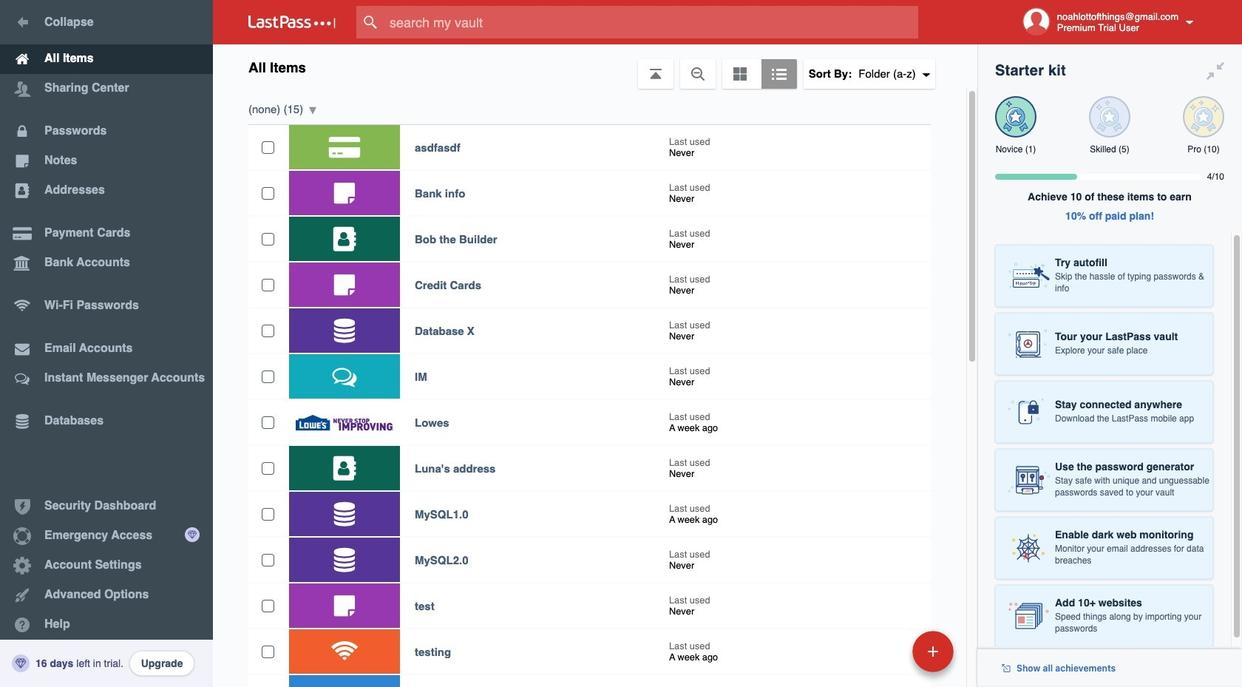 Task type: locate. For each thing, give the bounding box(es) containing it.
Search search field
[[357, 6, 948, 38]]

main navigation navigation
[[0, 0, 213, 687]]

new item navigation
[[811, 627, 963, 687]]

new item element
[[811, 630, 960, 672]]

vault options navigation
[[213, 44, 978, 89]]



Task type: describe. For each thing, give the bounding box(es) containing it.
search my vault text field
[[357, 6, 948, 38]]

lastpass image
[[249, 16, 336, 29]]



